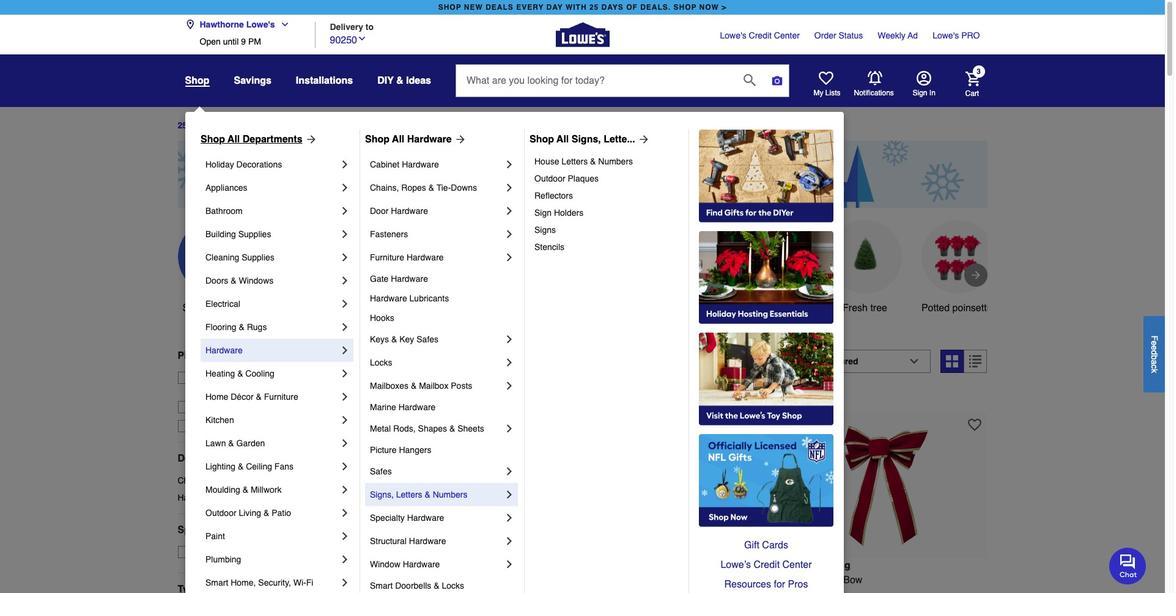 Task type: locate. For each thing, give the bounding box(es) containing it.
& left ceiling
[[238, 462, 244, 472]]

1 horizontal spatial shop
[[674, 3, 697, 12]]

0 horizontal spatial letters
[[396, 490, 423, 500]]

1 vertical spatial sign
[[535, 208, 552, 218]]

2 ft from the left
[[648, 575, 653, 586]]

shop inside shop all signs, lette... link
[[530, 134, 554, 145]]

delivery
[[330, 22, 363, 32], [222, 350, 260, 361], [215, 421, 246, 431]]

2 e from the top
[[1150, 345, 1160, 350]]

arrow right image up holiday decorations link
[[303, 133, 317, 146]]

outdoor down hanukkah decorations
[[206, 508, 237, 518]]

décor
[[231, 392, 254, 402]]

delivery up the 90250
[[330, 22, 363, 32]]

0 vertical spatial furniture
[[370, 253, 404, 262]]

arrow right image inside "shop all departments" link
[[303, 133, 317, 146]]

1 100- from the left
[[359, 575, 379, 586]]

diy
[[378, 75, 394, 86]]

2 horizontal spatial shop
[[530, 134, 554, 145]]

arrow right image for shop all signs, lette...
[[636, 133, 650, 146]]

1 horizontal spatial sign
[[913, 89, 928, 97]]

lette...
[[604, 134, 636, 145]]

decorations inside holiday decorations link
[[237, 160, 282, 169]]

shop all signs, lette... link
[[530, 132, 650, 147]]

lights inside 100-count 20.62-ft multicolor incandescent plug-in christmas string lights
[[680, 590, 707, 593]]

hawthorne
[[200, 20, 244, 29], [196, 385, 238, 395]]

1 shop from the left
[[201, 134, 225, 145]]

white inside the holiday living 100-count 20.62-ft white incandescent plug- in christmas string lights
[[444, 575, 469, 586]]

pickup up free
[[178, 350, 210, 361]]

all up house
[[557, 134, 569, 145]]

hardware up chains, ropes & tie-downs
[[402, 160, 439, 169]]

1 count from the left
[[379, 575, 405, 586]]

1 horizontal spatial arrow right image
[[452, 133, 467, 146]]

0 vertical spatial plug-
[[532, 575, 555, 586]]

e up d on the right of page
[[1150, 341, 1160, 345]]

chevron right image for bathroom
[[339, 205, 351, 217]]

chevron right image for specialty hardware
[[504, 512, 516, 524]]

shop inside shop all hardware 'link'
[[365, 134, 390, 145]]

20.62- left multicolor
[[620, 575, 648, 586]]

1 vertical spatial 25
[[178, 121, 187, 131]]

sign inside button
[[913, 89, 928, 97]]

1 horizontal spatial outdoor
[[535, 174, 566, 184]]

numbers up outdoor plaques link
[[599, 157, 633, 166]]

departments up holiday decorations link
[[243, 134, 303, 145]]

1 vertical spatial white
[[444, 575, 469, 586]]

1 vertical spatial center
[[783, 560, 812, 571]]

furniture inside home décor & furniture link
[[264, 392, 298, 402]]

letters up specialty hardware
[[396, 490, 423, 500]]

supplies up windows
[[242, 253, 275, 262]]

1 string from the left
[[417, 590, 443, 593]]

building supplies
[[206, 229, 271, 239]]

signs, up specialty
[[370, 490, 394, 500]]

hardware up cabinet hardware link
[[407, 134, 452, 145]]

2 shop from the left
[[365, 134, 390, 145]]

departments down lawn
[[178, 453, 238, 464]]

in left w
[[801, 575, 809, 586]]

1 vertical spatial in
[[801, 575, 809, 586]]

& down safes link
[[425, 490, 431, 500]]

plumbing
[[206, 555, 241, 565]]

0 horizontal spatial signs,
[[370, 490, 394, 500]]

& left mailbox at left
[[411, 381, 417, 391]]

1 horizontal spatial incandescent
[[701, 575, 759, 586]]

compare for 1001813120 element
[[381, 392, 417, 402]]

lights down window hardware link
[[445, 590, 471, 593]]

safes down picture
[[370, 467, 392, 477]]

1 horizontal spatial smart
[[370, 581, 393, 591]]

0 vertical spatial chevron down image
[[275, 20, 290, 29]]

living down hanukkah decorations link at the left bottom
[[239, 508, 261, 518]]

arrow right image
[[303, 133, 317, 146], [452, 133, 467, 146], [636, 133, 650, 146]]

shop up house
[[530, 134, 554, 145]]

fans
[[275, 462, 294, 472]]

door hardware link
[[370, 199, 504, 223]]

locks down keys
[[370, 358, 393, 368]]

0 horizontal spatial lights
[[445, 590, 471, 593]]

1 horizontal spatial living
[[397, 560, 426, 571]]

& left patio
[[264, 508, 269, 518]]

in inside holiday living 8.5-in w red bow
[[801, 575, 809, 586]]

shop all deals
[[183, 303, 246, 314]]

& right diy
[[397, 75, 404, 86]]

0 horizontal spatial living
[[239, 508, 261, 518]]

0 vertical spatial in
[[448, 356, 460, 373]]

smart for smart home, security, wi-fi
[[206, 578, 228, 588]]

shop new deals every day with 25 days of deals. shop now > link
[[436, 0, 729, 15]]

0 horizontal spatial numbers
[[433, 490, 468, 500]]

shop for shop all hardware
[[365, 134, 390, 145]]

0 horizontal spatial outdoor
[[206, 508, 237, 518]]

1 horizontal spatial string
[[652, 590, 678, 593]]

0 horizontal spatial furniture
[[264, 392, 298, 402]]

compare inside 5013254527 element
[[806, 392, 841, 402]]

1 horizontal spatial 20.62-
[[620, 575, 648, 586]]

smart home, security, wi-fi
[[206, 578, 313, 588]]

9
[[241, 37, 246, 47]]

supplies up cleaning supplies
[[238, 229, 271, 239]]

holiday up 8.5-
[[784, 560, 819, 571]]

fresh tree button
[[829, 220, 902, 316]]

letters up outdoor plaques
[[562, 157, 588, 166]]

all inside 'link'
[[392, 134, 405, 145]]

1 vertical spatial locks
[[442, 581, 464, 591]]

furniture inside furniture hardware link
[[370, 253, 404, 262]]

shop new deals every day with 25 days of deals. shop now >
[[439, 3, 727, 12]]

credit for lowe's
[[749, 31, 772, 40]]

hardware for specialty hardware
[[407, 513, 444, 523]]

lowe's down free store pickup today at: on the left bottom
[[240, 385, 266, 395]]

hawthorne for hawthorne lowe's & nearby stores
[[196, 385, 238, 395]]

1 horizontal spatial plug-
[[572, 590, 595, 593]]

smart
[[206, 578, 228, 588], [370, 581, 393, 591]]

supplies
[[238, 229, 271, 239], [242, 253, 275, 262]]

1 vertical spatial departments
[[178, 453, 238, 464]]

3 arrow right image from the left
[[636, 133, 650, 146]]

chevron right image for home décor & furniture
[[339, 391, 351, 403]]

chevron right image for mailboxes & mailbox posts
[[504, 380, 516, 392]]

lowe's home improvement cart image
[[966, 71, 980, 86]]

1 compare from the left
[[381, 392, 417, 402]]

holiday inside holiday living 8.5-in w red bow
[[784, 560, 819, 571]]

lowe's up pm
[[246, 20, 275, 29]]

a
[[1150, 360, 1160, 364]]

shop inside button
[[183, 303, 205, 314]]

all inside button
[[208, 303, 219, 314]]

0 horizontal spatial white
[[444, 575, 469, 586]]

weekly
[[878, 31, 906, 40]]

1 vertical spatial signs,
[[370, 490, 394, 500]]

of
[[627, 3, 638, 12]]

hardware for cabinet hardware
[[402, 160, 439, 169]]

metal
[[370, 424, 391, 434]]

chevron right image for locks
[[504, 357, 516, 369]]

lowe's pro
[[933, 31, 980, 40]]

special
[[178, 525, 212, 536]]

chevron right image for window hardware
[[504, 559, 516, 571]]

chevron right image for safes
[[504, 466, 516, 478]]

1 vertical spatial chevron down image
[[357, 33, 367, 43]]

chevron down image
[[275, 20, 290, 29], [357, 33, 367, 43]]

25 left days
[[178, 121, 187, 131]]

1 vertical spatial letters
[[396, 490, 423, 500]]

all down 25 days of deals
[[228, 134, 240, 145]]

1 vertical spatial credit
[[754, 560, 780, 571]]

holiday for holiday decorations
[[206, 160, 234, 169]]

0 vertical spatial sign
[[913, 89, 928, 97]]

decorations inside christmas decorations link
[[219, 476, 264, 486]]

0 vertical spatial pickup
[[178, 350, 210, 361]]

1 horizontal spatial departments
[[243, 134, 303, 145]]

chevron right image for door hardware
[[504, 205, 516, 217]]

safes right key
[[417, 335, 439, 344]]

sign down lowe's home improvement account image
[[913, 89, 928, 97]]

0 horizontal spatial departments
[[178, 453, 238, 464]]

center left order on the top right
[[774, 31, 800, 40]]

0 horizontal spatial locks
[[370, 358, 393, 368]]

letters inside signs, letters & numbers link
[[396, 490, 423, 500]]

2 compare from the left
[[806, 392, 841, 402]]

hawthorne up open until 9 pm
[[200, 20, 244, 29]]

ft left multicolor
[[648, 575, 653, 586]]

100-count 20.62-ft multicolor incandescent plug-in christmas string lights
[[572, 575, 759, 593]]

all for hardware
[[392, 134, 405, 145]]

string down window hardware link
[[417, 590, 443, 593]]

chevron right image
[[339, 182, 351, 194], [339, 205, 351, 217], [504, 251, 516, 264], [339, 321, 351, 333], [504, 333, 516, 346], [339, 344, 351, 357], [504, 357, 516, 369], [339, 368, 351, 380], [339, 414, 351, 426], [339, 437, 351, 450], [339, 461, 351, 473], [339, 484, 351, 496], [504, 489, 516, 501], [504, 512, 516, 524], [339, 530, 351, 543], [339, 554, 351, 566]]

hardware for marine hardware
[[399, 403, 436, 412]]

1 vertical spatial numbers
[[433, 490, 468, 500]]

compare inside 1001813120 element
[[381, 392, 417, 402]]

2 horizontal spatial arrow right image
[[636, 133, 650, 146]]

visit the lowe's toy shop. image
[[699, 333, 834, 426]]

1 arrow right image from the left
[[303, 133, 317, 146]]

hardware up "smart doorbells & locks"
[[403, 560, 440, 570]]

0 horizontal spatial 100-
[[359, 575, 379, 586]]

1 e from the top
[[1150, 341, 1160, 345]]

1 vertical spatial deals
[[221, 303, 246, 314]]

1 horizontal spatial compare
[[806, 392, 841, 402]]

decorations for hanukkah decorations
[[219, 493, 264, 503]]

smart doorbells & locks
[[370, 581, 464, 591]]

every
[[516, 3, 544, 12]]

chains, ropes & tie-downs link
[[370, 176, 504, 199]]

mailboxes & mailbox posts
[[370, 381, 473, 391]]

hawthorne down store
[[196, 385, 238, 395]]

0 horizontal spatial 25
[[178, 121, 187, 131]]

decorations for christmas decorations
[[219, 476, 264, 486]]

1 vertical spatial pickup
[[239, 373, 265, 383]]

0 horizontal spatial in
[[448, 356, 460, 373]]

lawn & garden
[[206, 439, 265, 448]]

1 vertical spatial shop
[[183, 303, 205, 314]]

hardware for gate hardware
[[391, 274, 428, 284]]

lowe's home improvement logo image
[[556, 8, 610, 61]]

credit up search image
[[749, 31, 772, 40]]

center up 8.5-
[[783, 560, 812, 571]]

hardware link
[[206, 339, 339, 362]]

1 horizontal spatial ft
[[648, 575, 653, 586]]

home décor & furniture link
[[206, 385, 339, 409]]

open until 9 pm
[[200, 37, 261, 47]]

lowe's home improvement notification center image
[[868, 71, 883, 86]]

shop left electrical
[[183, 303, 205, 314]]

hardware down fasteners link
[[407, 253, 444, 262]]

string down multicolor
[[652, 590, 678, 593]]

chevron right image for holiday decorations
[[339, 158, 351, 171]]

locks down window hardware link
[[442, 581, 464, 591]]

2 100- from the left
[[572, 575, 591, 586]]

0 vertical spatial locks
[[370, 358, 393, 368]]

sign up the signs
[[535, 208, 552, 218]]

0 vertical spatial hawthorne
[[200, 20, 244, 29]]

outdoor down house
[[535, 174, 566, 184]]

0 vertical spatial shop
[[185, 75, 210, 86]]

chains, ropes & tie-downs
[[370, 183, 477, 193]]

2 horizontal spatial in
[[930, 89, 936, 97]]

search image
[[744, 74, 756, 86]]

letters inside house letters & numbers link
[[562, 157, 588, 166]]

pickup up hawthorne lowe's & nearby stores button
[[239, 373, 265, 383]]

1 horizontal spatial in
[[801, 575, 809, 586]]

1 horizontal spatial numbers
[[599, 157, 633, 166]]

shop down open
[[185, 75, 210, 86]]

0 horizontal spatial string
[[417, 590, 443, 593]]

holiday up appliances on the left top of the page
[[206, 160, 234, 169]]

keys
[[370, 335, 389, 344]]

in
[[448, 356, 460, 373], [801, 575, 809, 586]]

shop left 'new'
[[439, 3, 462, 12]]

1 20.62- from the left
[[408, 575, 436, 586]]

shop inside "shop all departments" link
[[201, 134, 225, 145]]

e up b on the right of the page
[[1150, 345, 1160, 350]]

1 vertical spatial outdoor
[[206, 508, 237, 518]]

order status
[[815, 31, 863, 40]]

1 horizontal spatial safes
[[417, 335, 439, 344]]

all for deals
[[208, 303, 219, 314]]

christmas inside 100-count 20.62-ft multicolor incandescent plug-in christmas string lights
[[605, 590, 649, 593]]

departments
[[243, 134, 303, 145], [178, 453, 238, 464]]

officially licensed n f l gifts. shop now. image
[[699, 434, 834, 527]]

1 lights from the left
[[445, 590, 471, 593]]

in up 'posts'
[[448, 356, 460, 373]]

1 horizontal spatial chevron down image
[[357, 33, 367, 43]]

hardware down ropes
[[391, 206, 428, 216]]

deals up flooring & rugs
[[221, 303, 246, 314]]

0 horizontal spatial shop
[[201, 134, 225, 145]]

lowe's home improvement account image
[[917, 71, 932, 86]]

1 vertical spatial hawthorne
[[196, 385, 238, 395]]

weekly ad
[[878, 31, 918, 40]]

2 string from the left
[[652, 590, 678, 593]]

chevron right image for plumbing
[[339, 554, 351, 566]]

window
[[370, 560, 401, 570]]

delivery up lawn & garden
[[215, 421, 246, 431]]

compare for 5013254527 element at right bottom
[[806, 392, 841, 402]]

0 vertical spatial safes
[[417, 335, 439, 344]]

2 incandescent from the left
[[701, 575, 759, 586]]

arrow right image up cabinet hardware link
[[452, 133, 467, 146]]

smart for smart doorbells & locks
[[370, 581, 393, 591]]

None search field
[[456, 64, 790, 108]]

fasteners link
[[370, 223, 504, 246]]

lowe's home improvement lists image
[[819, 71, 834, 86]]

hanging
[[661, 303, 698, 314]]

chains,
[[370, 183, 399, 193]]

0 horizontal spatial in
[[359, 590, 368, 593]]

chevron right image
[[339, 158, 351, 171], [504, 158, 516, 171], [504, 182, 516, 194], [504, 205, 516, 217], [339, 228, 351, 240], [504, 228, 516, 240], [339, 251, 351, 264], [339, 275, 351, 287], [339, 298, 351, 310], [504, 380, 516, 392], [339, 391, 351, 403], [504, 423, 516, 435], [504, 466, 516, 478], [339, 507, 351, 519], [504, 535, 516, 548], [504, 559, 516, 571], [339, 577, 351, 589]]

arrow right image up house letters & numbers link
[[636, 133, 650, 146]]

deals
[[223, 121, 246, 131], [221, 303, 246, 314]]

2 horizontal spatial christmas
[[605, 590, 649, 593]]

signs, up house letters & numbers
[[572, 134, 601, 145]]

smart home, security, wi-fi link
[[206, 571, 339, 593]]

supplies for cleaning supplies
[[242, 253, 275, 262]]

house letters & numbers
[[535, 157, 633, 166]]

1 horizontal spatial furniture
[[370, 253, 404, 262]]

2 count from the left
[[591, 575, 617, 586]]

downs
[[451, 183, 477, 193]]

d
[[1150, 350, 1160, 355]]

furniture down today
[[264, 392, 298, 402]]

center
[[774, 31, 800, 40], [783, 560, 812, 571]]

lowe's credit center link
[[720, 29, 800, 42]]

0 horizontal spatial sign
[[535, 208, 552, 218]]

25 days of deals
[[178, 121, 246, 131]]

shop for shop all deals
[[183, 303, 205, 314]]

living inside holiday living 8.5-in w red bow
[[822, 560, 851, 571]]

0 horizontal spatial ft
[[436, 575, 441, 586]]

signs
[[535, 225, 556, 235]]

decorations inside hanukkah decorations link
[[219, 493, 264, 503]]

198 products in holiday decorations
[[359, 356, 606, 373]]

0 horizontal spatial incandescent
[[471, 575, 530, 586]]

k
[[1150, 369, 1160, 373]]

delivery up heating & cooling at the left bottom of page
[[222, 350, 260, 361]]

chevron right image for electrical
[[339, 298, 351, 310]]

0 horizontal spatial plug-
[[532, 575, 555, 586]]

chevron right image for keys & key safes
[[504, 333, 516, 346]]

hardware down specialty hardware link
[[409, 537, 446, 546]]

0 vertical spatial white
[[760, 303, 785, 314]]

shapes
[[418, 424, 447, 434]]

0 vertical spatial signs,
[[572, 134, 601, 145]]

letters for signs,
[[396, 490, 423, 500]]

1 vertical spatial supplies
[[242, 253, 275, 262]]

outdoor for outdoor living & patio
[[206, 508, 237, 518]]

for
[[774, 579, 786, 590]]

100- inside the holiday living 100-count 20.62-ft white incandescent plug- in christmas string lights
[[359, 575, 379, 586]]

1 horizontal spatial letters
[[562, 157, 588, 166]]

& right lawn
[[228, 439, 234, 448]]

ft right doorbells
[[436, 575, 441, 586]]

0 horizontal spatial arrow right image
[[303, 133, 317, 146]]

chevron right image for hardware
[[339, 344, 351, 357]]

Search Query text field
[[456, 65, 734, 97]]

0 horizontal spatial 20.62-
[[408, 575, 436, 586]]

christmas decorations link
[[178, 475, 340, 487]]

arrow right image inside shop all hardware 'link'
[[452, 133, 467, 146]]

lowe's credit center
[[721, 560, 812, 571]]

all up cabinet hardware
[[392, 134, 405, 145]]

3 shop from the left
[[530, 134, 554, 145]]

hardware down mailboxes & mailbox posts
[[399, 403, 436, 412]]

0 horizontal spatial chevron down image
[[275, 20, 290, 29]]

arrow right image for shop all departments
[[303, 133, 317, 146]]

white button
[[736, 220, 809, 316]]

outdoor living & patio
[[206, 508, 291, 518]]

20.62- inside the holiday living 100-count 20.62-ft white incandescent plug- in christmas string lights
[[408, 575, 436, 586]]

posts
[[451, 381, 473, 391]]

lights down multicolor
[[680, 590, 707, 593]]

hardware up 'hooks'
[[370, 294, 407, 303]]

living for count
[[397, 560, 426, 571]]

2 lights from the left
[[680, 590, 707, 593]]

1 horizontal spatial 100-
[[572, 575, 591, 586]]

0 horizontal spatial count
[[379, 575, 405, 586]]

patio
[[272, 508, 291, 518]]

& down today
[[269, 385, 274, 395]]

holiday for holiday living 8.5-in w red bow
[[784, 560, 819, 571]]

0 horizontal spatial compare
[[381, 392, 417, 402]]

furniture up gate
[[370, 253, 404, 262]]

deals inside button
[[221, 303, 246, 314]]

ad
[[908, 31, 918, 40]]

3
[[977, 68, 981, 76]]

w
[[811, 575, 820, 586]]

resources for pros
[[725, 579, 809, 590]]

living up red
[[822, 560, 851, 571]]

all up flooring
[[208, 303, 219, 314]]

1 horizontal spatial lights
[[680, 590, 707, 593]]

holiday inside the holiday living 100-count 20.62-ft white incandescent plug- in christmas string lights
[[359, 560, 395, 571]]

fresh
[[843, 303, 868, 314]]

in inside the holiday living 100-count 20.62-ft white incandescent plug- in christmas string lights
[[359, 590, 368, 593]]

appliances
[[206, 183, 247, 193]]

fresh tree
[[843, 303, 888, 314]]

marine hardware
[[370, 403, 436, 412]]

arrow right image inside shop all signs, lette... link
[[636, 133, 650, 146]]

0 vertical spatial credit
[[749, 31, 772, 40]]

departments element
[[178, 453, 340, 465]]

credit up the resources for pros link on the bottom
[[754, 560, 780, 571]]

0 vertical spatial letters
[[562, 157, 588, 166]]

1 horizontal spatial pickup
[[239, 373, 265, 383]]

20.62- down window hardware
[[408, 575, 436, 586]]

chevron right image for building supplies
[[339, 228, 351, 240]]

holiday down structural
[[359, 560, 395, 571]]

0 vertical spatial numbers
[[599, 157, 633, 166]]

0 horizontal spatial shop
[[439, 3, 462, 12]]

& up the "plaques"
[[590, 157, 596, 166]]

2 20.62- from the left
[[620, 575, 648, 586]]

location image
[[185, 20, 195, 29]]

arrow right image for shop all hardware
[[452, 133, 467, 146]]

pm
[[248, 37, 261, 47]]

1 horizontal spatial white
[[760, 303, 785, 314]]

shop up cabinet at the top left
[[365, 134, 390, 145]]

living up doorbells
[[397, 560, 426, 571]]

deals right the of
[[223, 121, 246, 131]]

arrow right image
[[970, 269, 982, 281]]

0 horizontal spatial smart
[[206, 578, 228, 588]]

now
[[700, 3, 719, 12]]

hawthorne lowe's button
[[185, 12, 295, 37]]

smart down window
[[370, 581, 393, 591]]

lowe's down '>'
[[720, 31, 747, 40]]

shop
[[185, 75, 210, 86], [183, 303, 205, 314]]

building
[[206, 229, 236, 239]]

living inside the holiday living 100-count 20.62-ft white incandescent plug- in christmas string lights
[[397, 560, 426, 571]]

0 vertical spatial center
[[774, 31, 800, 40]]

chevron right image for flooring & rugs
[[339, 321, 351, 333]]

kitchen link
[[206, 409, 339, 432]]

25 right with
[[590, 3, 599, 12]]

1 vertical spatial furniture
[[264, 392, 298, 402]]

& left millwork
[[243, 485, 248, 495]]

smart down plumbing
[[206, 578, 228, 588]]

gift
[[745, 540, 760, 551]]

hardware for furniture hardware
[[407, 253, 444, 262]]

string
[[417, 590, 443, 593], [652, 590, 678, 593]]

hanukkah decorations
[[178, 493, 264, 503]]

1 incandescent from the left
[[471, 575, 530, 586]]

compare
[[381, 392, 417, 402], [806, 392, 841, 402]]

letters
[[562, 157, 588, 166], [396, 490, 423, 500]]

1 vertical spatial plug-
[[572, 590, 595, 593]]

&
[[397, 75, 404, 86], [590, 157, 596, 166], [429, 183, 434, 193], [231, 276, 237, 286], [239, 322, 245, 332], [392, 335, 397, 344], [213, 350, 220, 361], [237, 369, 243, 379], [411, 381, 417, 391], [269, 385, 274, 395], [256, 392, 262, 402], [450, 424, 455, 434], [228, 439, 234, 448], [238, 462, 244, 472], [243, 485, 248, 495], [425, 490, 431, 500], [264, 508, 269, 518], [434, 581, 440, 591]]

hardware up hardware lubricants
[[391, 274, 428, 284]]

1 horizontal spatial locks
[[442, 581, 464, 591]]

1 ft from the left
[[436, 575, 441, 586]]

sign for sign in
[[913, 89, 928, 97]]

20.62- inside 100-count 20.62-ft multicolor incandescent plug-in christmas string lights
[[620, 575, 648, 586]]

2 arrow right image from the left
[[452, 133, 467, 146]]

count inside the holiday living 100-count 20.62-ft white incandescent plug- in christmas string lights
[[379, 575, 405, 586]]

cleaning
[[206, 253, 239, 262]]

bow
[[844, 575, 863, 586]]

shop down 25 days of deals
[[201, 134, 225, 145]]

lists
[[826, 89, 841, 97]]

hardware down signs, letters & numbers
[[407, 513, 444, 523]]

198
[[359, 356, 384, 373]]



Task type: describe. For each thing, give the bounding box(es) containing it.
string inside 100-count 20.62-ft multicolor incandescent plug-in christmas string lights
[[652, 590, 678, 593]]

lowe's left pro
[[933, 31, 960, 40]]

shop all hardware link
[[365, 132, 467, 147]]

2 shop from the left
[[674, 3, 697, 12]]

hardware for structural hardware
[[409, 537, 446, 546]]

chevron right image for cabinet hardware
[[504, 158, 516, 171]]

pros
[[788, 579, 809, 590]]

& down window hardware link
[[434, 581, 440, 591]]

metal rods, shapes & sheets
[[370, 424, 484, 434]]

0 horizontal spatial christmas
[[178, 476, 216, 486]]

incandescent inside 100-count 20.62-ft multicolor incandescent plug-in christmas string lights
[[701, 575, 759, 586]]

mailboxes & mailbox posts link
[[370, 374, 504, 398]]

new
[[464, 3, 483, 12]]

chevron right image for signs, letters & numbers
[[504, 489, 516, 501]]

gift cards link
[[699, 536, 834, 556]]

0 horizontal spatial pickup
[[178, 350, 210, 361]]

hardware down flooring
[[206, 346, 243, 355]]

center for lowe's credit center
[[783, 560, 812, 571]]

christmas inside the holiday living 100-count 20.62-ft white incandescent plug- in christmas string lights
[[370, 590, 414, 593]]

hawthorne lowe's & nearby stores button
[[196, 384, 329, 396]]

door
[[370, 206, 389, 216]]

hawthorne lowe's
[[200, 20, 275, 29]]

chevron right image for furniture hardware
[[504, 251, 516, 264]]

outdoor for outdoor plaques
[[535, 174, 566, 184]]

letters for house
[[562, 157, 588, 166]]

plaques
[[568, 174, 599, 184]]

& right store
[[237, 369, 243, 379]]

& right the décor
[[256, 392, 262, 402]]

diy & ideas
[[378, 75, 431, 86]]

signs, letters & numbers
[[370, 490, 468, 500]]

specialty hardware
[[370, 513, 444, 523]]

gate
[[370, 274, 389, 284]]

installations
[[296, 75, 353, 86]]

hardware lubricants
[[370, 294, 449, 303]]

decorations for holiday decorations
[[237, 160, 282, 169]]

cards
[[763, 540, 789, 551]]

all for signs,
[[557, 134, 569, 145]]

incandescent inside the holiday living 100-count 20.62-ft white incandescent plug- in christmas string lights
[[471, 575, 530, 586]]

& inside button
[[269, 385, 274, 395]]

shop for shop all signs, lette...
[[530, 134, 554, 145]]

my lists link
[[814, 71, 841, 98]]

electrical link
[[206, 292, 339, 316]]

living for in
[[822, 560, 851, 571]]

chevron right image for doors & windows
[[339, 275, 351, 287]]

100- inside 100-count 20.62-ft multicolor incandescent plug-in christmas string lights
[[572, 575, 591, 586]]

bathroom
[[206, 206, 243, 216]]

days
[[602, 3, 624, 12]]

c
[[1150, 364, 1160, 369]]

lowe's credit center link
[[699, 556, 834, 575]]

safes link
[[370, 460, 504, 483]]

supplies for building supplies
[[238, 229, 271, 239]]

chevron right image for outdoor living & patio
[[339, 507, 351, 519]]

chat invite button image
[[1110, 548, 1147, 585]]

chevron right image for appliances
[[339, 182, 351, 194]]

center for lowe's credit center
[[774, 31, 800, 40]]

window hardware link
[[370, 553, 504, 576]]

chevron right image for metal rods, shapes & sheets
[[504, 423, 516, 435]]

numbers for house letters & numbers
[[599, 157, 633, 166]]

1001813120 element
[[359, 391, 417, 403]]

locks link
[[370, 351, 504, 374]]

holiday for holiday living 100-count 20.62-ft white incandescent plug- in christmas string lights
[[359, 560, 395, 571]]

0 vertical spatial departments
[[243, 134, 303, 145]]

fast delivery
[[196, 421, 246, 431]]

1 vertical spatial safes
[[370, 467, 392, 477]]

hooks
[[370, 313, 394, 323]]

1 shop from the left
[[439, 3, 462, 12]]

deals.
[[641, 3, 671, 12]]

special offers button
[[178, 514, 340, 546]]

& left sheets
[[450, 424, 455, 434]]

outdoor plaques
[[535, 174, 599, 184]]

hangers
[[399, 445, 432, 455]]

lowe's
[[721, 560, 751, 571]]

doors
[[206, 276, 228, 286]]

chevron right image for chains, ropes & tie-downs
[[504, 182, 516, 194]]

chevron right image for fasteners
[[504, 228, 516, 240]]

5013254527 element
[[784, 391, 841, 403]]

savings
[[234, 75, 272, 86]]

resources
[[725, 579, 772, 590]]

reflectors link
[[535, 187, 680, 204]]

sign for sign holders
[[535, 208, 552, 218]]

& inside 'button'
[[397, 75, 404, 86]]

multicolor
[[656, 575, 698, 586]]

heart outline image
[[756, 418, 770, 432]]

chevron right image for lighting & ceiling fans
[[339, 461, 351, 473]]

key
[[400, 335, 414, 344]]

holiday decorations
[[206, 160, 282, 169]]

all for departments
[[228, 134, 240, 145]]

outdoor living & patio link
[[206, 502, 339, 525]]

mailbox
[[419, 381, 449, 391]]

heart outline image
[[969, 418, 982, 432]]

structural hardware
[[370, 537, 446, 546]]

0 vertical spatial delivery
[[330, 22, 363, 32]]

& left rugs
[[239, 322, 245, 332]]

stencils link
[[535, 239, 680, 256]]

& up heating at the bottom
[[213, 350, 220, 361]]

door hardware
[[370, 206, 428, 216]]

>
[[722, 3, 727, 12]]

living for patio
[[239, 508, 261, 518]]

mailboxes
[[370, 381, 409, 391]]

2 vertical spatial delivery
[[215, 421, 246, 431]]

plug- inside 100-count 20.62-ft multicolor incandescent plug-in christmas string lights
[[572, 590, 595, 593]]

smart doorbells & locks link
[[370, 576, 516, 593]]

chevron down image inside hawthorne lowe's button
[[275, 20, 290, 29]]

nearby
[[277, 385, 303, 395]]

hardware inside 'link'
[[407, 134, 452, 145]]

in inside 100-count 20.62-ft multicolor incandescent plug-in christmas string lights
[[595, 590, 603, 593]]

list view image
[[970, 355, 982, 368]]

on sale
[[200, 547, 231, 557]]

hardware for door hardware
[[391, 206, 428, 216]]

deals
[[486, 3, 514, 12]]

special offers
[[178, 525, 244, 536]]

tie-
[[437, 183, 451, 193]]

doors & windows link
[[206, 269, 339, 292]]

window hardware
[[370, 560, 440, 570]]

25 days of deals. shop new deals every day. while supplies last. image
[[178, 141, 988, 208]]

paint link
[[206, 525, 339, 548]]

90250 button
[[330, 32, 367, 47]]

potted poinsettia button
[[922, 220, 995, 316]]

picture hangers
[[370, 445, 432, 455]]

chevron right image for lawn & garden
[[339, 437, 351, 450]]

wi-
[[293, 578, 306, 588]]

1 horizontal spatial signs,
[[572, 134, 601, 145]]

chevron right image for heating & cooling
[[339, 368, 351, 380]]

& left tie-
[[429, 183, 434, 193]]

0 vertical spatial deals
[[223, 121, 246, 131]]

shop for shop
[[185, 75, 210, 86]]

marine hardware link
[[370, 398, 516, 417]]

my lists
[[814, 89, 841, 97]]

cleaning supplies link
[[206, 246, 339, 269]]

credit for lowe's
[[754, 560, 780, 571]]

hawthorne for hawthorne lowe's
[[200, 20, 244, 29]]

camera image
[[772, 75, 784, 87]]

picture
[[370, 445, 397, 455]]

& left key
[[392, 335, 397, 344]]

chevron right image for cleaning supplies
[[339, 251, 351, 264]]

sign in button
[[913, 71, 936, 98]]

shop for shop all departments
[[201, 134, 225, 145]]

lawn
[[206, 439, 226, 448]]

f e e d b a c k button
[[1144, 316, 1166, 393]]

chevron right image for kitchen
[[339, 414, 351, 426]]

ropes
[[402, 183, 426, 193]]

sale
[[214, 547, 231, 557]]

8.5-
[[784, 575, 801, 586]]

ideas
[[406, 75, 431, 86]]

holiday up 'posts'
[[464, 356, 517, 373]]

in inside button
[[930, 89, 936, 97]]

flooring & rugs
[[206, 322, 267, 332]]

count inside 100-count 20.62-ft multicolor incandescent plug-in christmas string lights
[[591, 575, 617, 586]]

hardware for window hardware
[[403, 560, 440, 570]]

doorbells
[[395, 581, 432, 591]]

1 vertical spatial delivery
[[222, 350, 260, 361]]

open
[[200, 37, 221, 47]]

potted poinsettia
[[922, 303, 995, 314]]

grid view image
[[947, 355, 959, 368]]

numbers for signs, letters & numbers
[[433, 490, 468, 500]]

chevron down image inside 90250 button
[[357, 33, 367, 43]]

plug- inside the holiday living 100-count 20.62-ft white incandescent plug- in christmas string lights
[[532, 575, 555, 586]]

lights inside the holiday living 100-count 20.62-ft white incandescent plug- in christmas string lights
[[445, 590, 471, 593]]

stencils
[[535, 242, 565, 252]]

chevron right image for paint
[[339, 530, 351, 543]]

chevron right image for smart home, security, wi-fi
[[339, 577, 351, 589]]

chevron right image for moulding & millwork
[[339, 484, 351, 496]]

100-count 20.62-ft multicolor incandescent plug-in christmas string lights link
[[572, 560, 775, 593]]

resources for pros link
[[699, 575, 834, 593]]

doors & windows
[[206, 276, 274, 286]]

paint
[[206, 532, 225, 541]]

find gifts for the diyer. image
[[699, 130, 834, 223]]

string inside the holiday living 100-count 20.62-ft white incandescent plug- in christmas string lights
[[417, 590, 443, 593]]

& right doors
[[231, 276, 237, 286]]

outdoor plaques link
[[535, 170, 680, 187]]

white inside button
[[760, 303, 785, 314]]

cart
[[966, 89, 980, 98]]

chevron right image for structural hardware
[[504, 535, 516, 548]]

holiday hosting essentials. image
[[699, 231, 834, 324]]

ft inside the holiday living 100-count 20.62-ft white incandescent plug- in christmas string lights
[[436, 575, 441, 586]]

locks inside "link"
[[370, 358, 393, 368]]

with
[[566, 3, 587, 12]]

ft inside 100-count 20.62-ft multicolor incandescent plug-in christmas string lights
[[648, 575, 653, 586]]

poinsettia
[[953, 303, 995, 314]]

0 vertical spatial 25
[[590, 3, 599, 12]]



Task type: vqa. For each thing, say whether or not it's contained in the screenshot.
GIFT on the right bottom of page
yes



